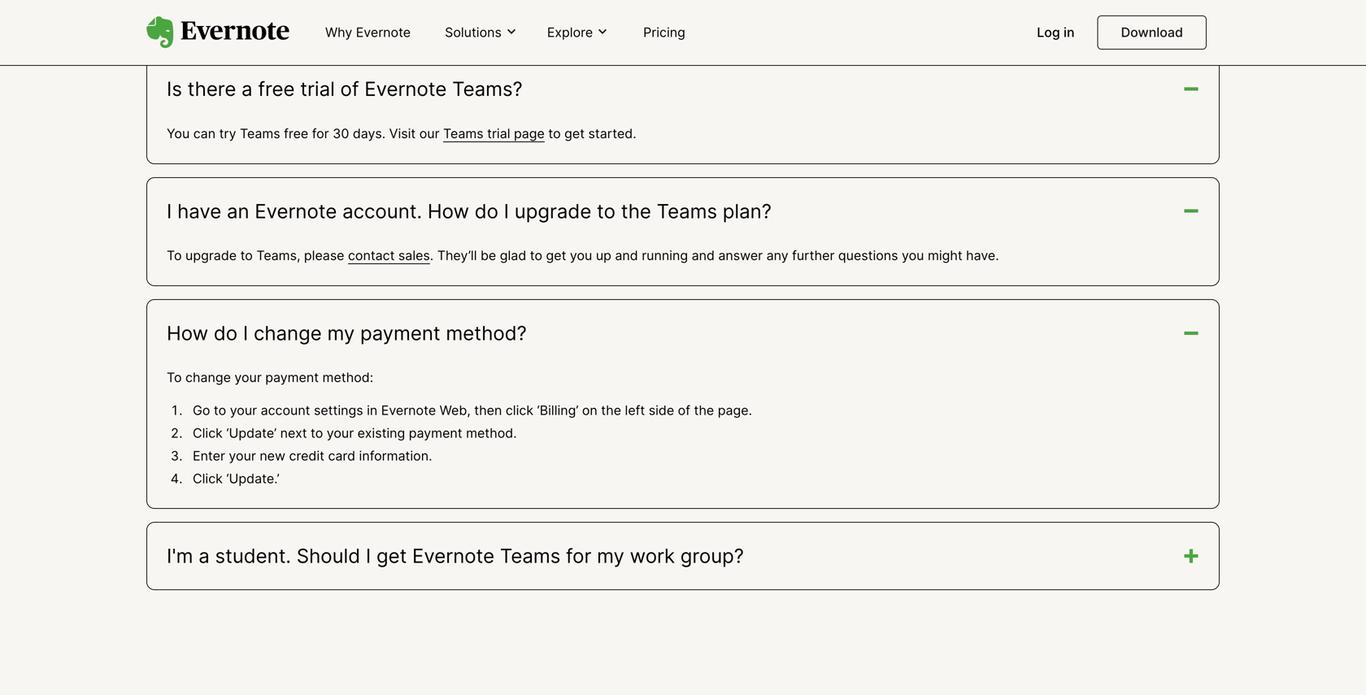 Task type: locate. For each thing, give the bounding box(es) containing it.
of right side
[[678, 403, 691, 419]]

0 horizontal spatial do
[[214, 321, 238, 345]]

1 vertical spatial in
[[367, 403, 378, 419]]

payment inside go to your account settings in evernote web, then click 'billing' on the left side of the page. click 'update' next to your existing payment method. enter your new credit card information. click 'update.'
[[409, 426, 463, 442]]

1 horizontal spatial in
[[1064, 24, 1075, 40]]

a right the i'm
[[199, 545, 210, 569]]

new
[[260, 449, 286, 464]]

0 vertical spatial to
[[167, 248, 182, 264]]

1 vertical spatial change
[[186, 370, 231, 386]]

in up existing
[[367, 403, 378, 419]]

a
[[450, 3, 458, 19], [242, 77, 253, 101], [199, 545, 210, 569]]

click down enter
[[193, 471, 223, 487]]

log in
[[1038, 24, 1075, 40]]

your
[[235, 370, 262, 386], [230, 403, 257, 419], [327, 426, 354, 442], [229, 449, 256, 464]]

0 horizontal spatial and
[[615, 248, 638, 264]]

and left answer
[[692, 248, 715, 264]]

in inside log in link
[[1064, 24, 1075, 40]]

1 click from the top
[[193, 426, 223, 442]]

my left work
[[597, 545, 625, 569]]

payment up account
[[265, 370, 319, 386]]

get right "should"
[[377, 545, 407, 569]]

teams?
[[452, 77, 523, 101]]

explore
[[547, 24, 593, 40]]

0 horizontal spatial you
[[570, 248, 593, 264]]

1 horizontal spatial upgrade
[[515, 199, 592, 223]]

do up to change your payment method:
[[214, 321, 238, 345]]

trial
[[300, 77, 335, 101], [487, 126, 511, 141]]

teams
[[240, 126, 280, 141], [443, 126, 484, 141], [657, 199, 718, 223], [500, 545, 561, 569]]

1 vertical spatial click
[[193, 471, 223, 487]]

1 horizontal spatial my
[[597, 545, 625, 569]]

to upgrade to teams, please contact sales . they'll be glad to get you up and running and answer any further questions you might have.
[[167, 248, 1000, 264]]

account
[[261, 403, 310, 419]]

pricing
[[644, 24, 686, 40]]

the right the on
[[602, 403, 622, 419]]

my
[[327, 321, 355, 345], [597, 545, 625, 569]]

change up go
[[186, 370, 231, 386]]

0 vertical spatial do
[[475, 199, 499, 223]]

0 vertical spatial in
[[1064, 24, 1075, 40]]

1 vertical spatial for
[[566, 545, 592, 569]]

to up "explore" button
[[600, 3, 612, 19]]

download link
[[1098, 15, 1207, 50]]

1 vertical spatial do
[[214, 321, 238, 345]]

to
[[167, 248, 182, 264], [167, 370, 182, 386]]

to
[[600, 3, 612, 19], [549, 126, 561, 141], [597, 199, 616, 223], [240, 248, 253, 264], [530, 248, 543, 264], [214, 403, 226, 419], [311, 426, 323, 442]]

might
[[928, 248, 963, 264]]

free right there
[[258, 77, 295, 101]]

free left 30
[[284, 126, 309, 141]]

0 vertical spatial for
[[312, 126, 329, 141]]

of up 30
[[341, 77, 359, 101]]

have
[[177, 199, 221, 223]]

1 vertical spatial to
[[167, 370, 182, 386]]

my up the method:
[[327, 321, 355, 345]]

1 vertical spatial upgrade
[[186, 248, 237, 264]]

2 vertical spatial payment
[[409, 426, 463, 442]]

why evernote link
[[316, 18, 421, 48]]

1 vertical spatial a
[[242, 77, 253, 101]]

1 horizontal spatial trial
[[487, 126, 511, 141]]

1 to from the top
[[167, 248, 182, 264]]

0 horizontal spatial can
[[193, 126, 216, 141]]

0 vertical spatial click
[[193, 426, 223, 442]]

click
[[506, 403, 534, 419]]

1 vertical spatial of
[[678, 403, 691, 419]]

your up card
[[327, 426, 354, 442]]

0 horizontal spatial for
[[312, 126, 329, 141]]

1 horizontal spatial how
[[428, 199, 469, 223]]

log
[[1038, 24, 1061, 40]]

solutions
[[445, 24, 502, 40]]

i up glad in the left top of the page
[[504, 199, 509, 223]]

40%
[[399, 3, 426, 19]]

i
[[167, 199, 172, 223], [504, 199, 509, 223], [243, 321, 248, 345], [366, 545, 371, 569]]

1 horizontal spatial you
[[902, 248, 925, 264]]

they'll
[[438, 248, 477, 264]]

you can try teams free for 30 days. visit our teams trial page to get started.
[[167, 126, 637, 141]]

you left the up
[[570, 248, 593, 264]]

plan?
[[723, 199, 772, 223]]

can up why evernote
[[349, 3, 371, 19]]

0 vertical spatial trial
[[300, 77, 335, 101]]

go to your account settings in evernote web, then click 'billing' on the left side of the page. click 'update' next to your existing payment method. enter your new credit card information. click 'update.'
[[193, 403, 753, 487]]

evernote
[[616, 3, 671, 19], [356, 24, 411, 40], [365, 77, 447, 101], [255, 199, 337, 223], [381, 403, 436, 419], [413, 545, 495, 569]]

to right go
[[214, 403, 226, 419]]

work
[[630, 545, 675, 569]]

the
[[621, 199, 652, 223], [602, 403, 622, 419], [694, 403, 715, 419]]

our
[[420, 126, 440, 141]]

a right "off"
[[450, 3, 458, 19]]

trial left page
[[487, 126, 511, 141]]

1 you from the left
[[570, 248, 593, 264]]

questions
[[839, 248, 899, 264]]

days.
[[353, 126, 386, 141]]

payment up the method:
[[360, 321, 441, 345]]

a right there
[[242, 77, 253, 101]]

students
[[291, 3, 345, 19]]

0 horizontal spatial how
[[167, 321, 208, 345]]

can left try
[[193, 126, 216, 141]]

0 vertical spatial a
[[450, 3, 458, 19]]

change
[[254, 321, 322, 345], [186, 370, 231, 386]]

why evernote
[[325, 24, 411, 40]]

0 horizontal spatial a
[[199, 545, 210, 569]]

how do i change my payment method?
[[167, 321, 527, 345]]

off
[[429, 3, 447, 19]]

click
[[193, 426, 223, 442], [193, 471, 223, 487]]

yes! eligible college students can get 40% off a one-year subscription to evernote personal.
[[167, 3, 735, 19]]

1 horizontal spatial can
[[349, 3, 371, 19]]

1 horizontal spatial of
[[678, 403, 691, 419]]

2 click from the top
[[193, 471, 223, 487]]

your down 'update'
[[229, 449, 256, 464]]

can
[[349, 3, 371, 19], [193, 126, 216, 141]]

for
[[312, 126, 329, 141], [566, 545, 592, 569]]

yes!
[[167, 3, 192, 19]]

change up to change your payment method:
[[254, 321, 322, 345]]

upgrade
[[515, 199, 592, 223], [186, 248, 237, 264]]

payment down web, at bottom left
[[409, 426, 463, 442]]

in right log
[[1064, 24, 1075, 40]]

2 you from the left
[[902, 248, 925, 264]]

2 horizontal spatial a
[[450, 3, 458, 19]]

in
[[1064, 24, 1075, 40], [367, 403, 378, 419]]

1 horizontal spatial and
[[692, 248, 715, 264]]

in inside go to your account settings in evernote web, then click 'billing' on the left side of the page. click 'update' next to your existing payment method. enter your new credit card information. click 'update.'
[[367, 403, 378, 419]]

upgrade down have
[[186, 248, 237, 264]]

of
[[341, 77, 359, 101], [678, 403, 691, 419]]

0 vertical spatial of
[[341, 77, 359, 101]]

'update'
[[226, 426, 277, 442]]

payment
[[360, 321, 441, 345], [265, 370, 319, 386], [409, 426, 463, 442]]

0 horizontal spatial in
[[367, 403, 378, 419]]

and right the up
[[615, 248, 638, 264]]

to right glad in the left top of the page
[[530, 248, 543, 264]]

for left work
[[566, 545, 592, 569]]

trial up 30
[[300, 77, 335, 101]]

group?
[[681, 545, 744, 569]]

0 horizontal spatial change
[[186, 370, 231, 386]]

to right next
[[311, 426, 323, 442]]

do up be
[[475, 199, 499, 223]]

for left 30
[[312, 126, 329, 141]]

0 horizontal spatial trial
[[300, 77, 335, 101]]

how up they'll
[[428, 199, 469, 223]]

log in link
[[1028, 18, 1085, 48]]

.
[[430, 248, 434, 264]]

your up account
[[235, 370, 262, 386]]

how
[[428, 199, 469, 223], [167, 321, 208, 345]]

left
[[625, 403, 645, 419]]

get
[[375, 3, 395, 19], [565, 126, 585, 141], [546, 248, 567, 264], [377, 545, 407, 569]]

'update.'
[[226, 471, 280, 487]]

to up the up
[[597, 199, 616, 223]]

0 vertical spatial change
[[254, 321, 322, 345]]

upgrade up to upgrade to teams, please contact sales . they'll be glad to get you up and running and answer any further questions you might have.
[[515, 199, 592, 223]]

click up enter
[[193, 426, 223, 442]]

0 vertical spatial how
[[428, 199, 469, 223]]

0 horizontal spatial my
[[327, 321, 355, 345]]

2 to from the top
[[167, 370, 182, 386]]

how up go
[[167, 321, 208, 345]]

page
[[514, 126, 545, 141]]

get up why evernote
[[375, 3, 395, 19]]

1 horizontal spatial for
[[566, 545, 592, 569]]

you
[[570, 248, 593, 264], [902, 248, 925, 264]]

to left teams,
[[240, 248, 253, 264]]

next
[[280, 426, 307, 442]]

you left might
[[902, 248, 925, 264]]

1 horizontal spatial do
[[475, 199, 499, 223]]



Task type: describe. For each thing, give the bounding box(es) containing it.
i'm a student. should i get evernote teams for my work group?
[[167, 545, 744, 569]]

to change your payment method:
[[167, 370, 374, 386]]

page.
[[718, 403, 753, 419]]

enter
[[193, 449, 225, 464]]

of inside go to your account settings in evernote web, then click 'billing' on the left side of the page. click 'update' next to your existing payment method. enter your new credit card information. click 'update.'
[[678, 403, 691, 419]]

your up 'update'
[[230, 403, 257, 419]]

i left have
[[167, 199, 172, 223]]

evernote logo image
[[146, 16, 290, 49]]

evernote inside go to your account settings in evernote web, then click 'billing' on the left side of the page. click 'update' next to your existing payment method. enter your new credit card information. click 'update.'
[[381, 403, 436, 419]]

to for to change your payment method:
[[167, 370, 182, 386]]

0 horizontal spatial of
[[341, 77, 359, 101]]

sales
[[399, 248, 430, 264]]

method.
[[466, 426, 517, 442]]

please
[[304, 248, 345, 264]]

2 and from the left
[[692, 248, 715, 264]]

get left started.
[[565, 126, 585, 141]]

0 vertical spatial payment
[[360, 321, 441, 345]]

running
[[642, 248, 688, 264]]

college
[[244, 3, 288, 19]]

account.
[[343, 199, 422, 223]]

get right glad in the left top of the page
[[546, 248, 567, 264]]

1 vertical spatial trial
[[487, 126, 511, 141]]

credit
[[289, 449, 325, 464]]

the up running
[[621, 199, 652, 223]]

1 horizontal spatial change
[[254, 321, 322, 345]]

eligible
[[196, 3, 240, 19]]

why
[[325, 24, 353, 40]]

to for to upgrade to teams, please contact sales . they'll be glad to get you up and running and answer any further questions you might have.
[[167, 248, 182, 264]]

1 vertical spatial my
[[597, 545, 625, 569]]

'billing'
[[537, 403, 579, 419]]

an
[[227, 199, 249, 223]]

i up to change your payment method:
[[243, 321, 248, 345]]

0 vertical spatial upgrade
[[515, 199, 592, 223]]

i'm
[[167, 545, 193, 569]]

settings
[[314, 403, 363, 419]]

0 vertical spatial my
[[327, 321, 355, 345]]

0 vertical spatial can
[[349, 3, 371, 19]]

i right "should"
[[366, 545, 371, 569]]

1 and from the left
[[615, 248, 638, 264]]

personal.
[[675, 3, 731, 19]]

30
[[333, 126, 349, 141]]

student.
[[215, 545, 291, 569]]

further
[[793, 248, 835, 264]]

download
[[1122, 24, 1184, 40]]

have.
[[967, 248, 1000, 264]]

go
[[193, 403, 210, 419]]

year
[[490, 3, 517, 19]]

glad
[[500, 248, 527, 264]]

answer
[[719, 248, 763, 264]]

web,
[[440, 403, 471, 419]]

side
[[649, 403, 675, 419]]

is
[[167, 77, 182, 101]]

any
[[767, 248, 789, 264]]

0 vertical spatial free
[[258, 77, 295, 101]]

started.
[[589, 126, 637, 141]]

one-
[[461, 3, 490, 19]]

then
[[475, 403, 502, 419]]

1 vertical spatial how
[[167, 321, 208, 345]]

existing
[[358, 426, 405, 442]]

visit
[[389, 126, 416, 141]]

card
[[328, 449, 356, 464]]

i have an evernote account. how do i upgrade to the teams plan?
[[167, 199, 772, 223]]

pricing link
[[634, 18, 696, 48]]

should
[[297, 545, 361, 569]]

contact sales link
[[348, 248, 430, 264]]

method:
[[323, 370, 374, 386]]

1 horizontal spatial a
[[242, 77, 253, 101]]

be
[[481, 248, 497, 264]]

2 vertical spatial a
[[199, 545, 210, 569]]

information.
[[359, 449, 432, 464]]

you
[[167, 126, 190, 141]]

there
[[188, 77, 236, 101]]

the left "page."
[[694, 403, 715, 419]]

method?
[[446, 321, 527, 345]]

1 vertical spatial can
[[193, 126, 216, 141]]

on
[[582, 403, 598, 419]]

subscription
[[521, 3, 596, 19]]

solutions button
[[440, 23, 523, 42]]

up
[[596, 248, 612, 264]]

1 vertical spatial free
[[284, 126, 309, 141]]

explore button
[[543, 23, 614, 42]]

is there a free trial of evernote teams?
[[167, 77, 523, 101]]

try
[[219, 126, 236, 141]]

1 vertical spatial payment
[[265, 370, 319, 386]]

contact
[[348, 248, 395, 264]]

to right page
[[549, 126, 561, 141]]

teams,
[[257, 248, 301, 264]]

0 horizontal spatial upgrade
[[186, 248, 237, 264]]

teams trial page link
[[443, 126, 545, 141]]



Task type: vqa. For each thing, say whether or not it's contained in the screenshot.
right CHANGE
yes



